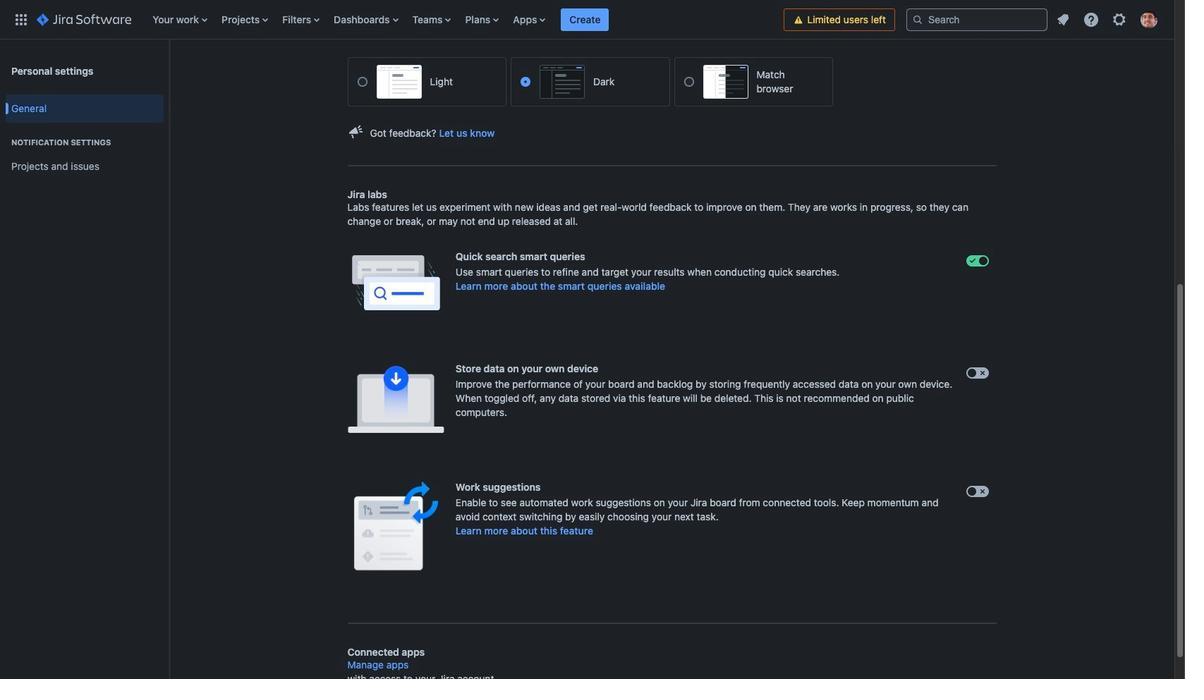 Task type: locate. For each thing, give the bounding box(es) containing it.
main content
[[169, 0, 1175, 659]]

None search field
[[907, 8, 1048, 31]]

list item
[[561, 0, 609, 39]]

sidebar navigation image
[[154, 56, 185, 85]]

None radio
[[521, 77, 531, 87], [684, 77, 694, 87], [521, 77, 531, 87], [684, 77, 694, 87]]

group
[[6, 90, 164, 189], [6, 123, 164, 185]]

heading
[[6, 137, 164, 148]]

list
[[146, 0, 784, 39], [1051, 7, 1167, 32]]

help image
[[1083, 11, 1100, 28]]

2 group from the top
[[6, 123, 164, 185]]

notifications image
[[1055, 11, 1072, 28]]

appswitcher icon image
[[13, 11, 30, 28]]

banner
[[0, 0, 1175, 40]]

1 group from the top
[[6, 90, 164, 189]]

settings image
[[1111, 11, 1128, 28]]

jira software image
[[37, 11, 131, 28], [37, 11, 131, 28]]

None radio
[[357, 77, 367, 87]]



Task type: vqa. For each thing, say whether or not it's contained in the screenshot.
second open image from the top of the page
no



Task type: describe. For each thing, give the bounding box(es) containing it.
search image
[[912, 14, 924, 25]]

0 horizontal spatial list
[[146, 0, 784, 39]]

your profile and settings image
[[1141, 11, 1158, 28]]

Search field
[[907, 8, 1048, 31]]

1 horizontal spatial list
[[1051, 7, 1167, 32]]

feedback image
[[348, 124, 364, 141]]

primary element
[[8, 0, 784, 39]]



